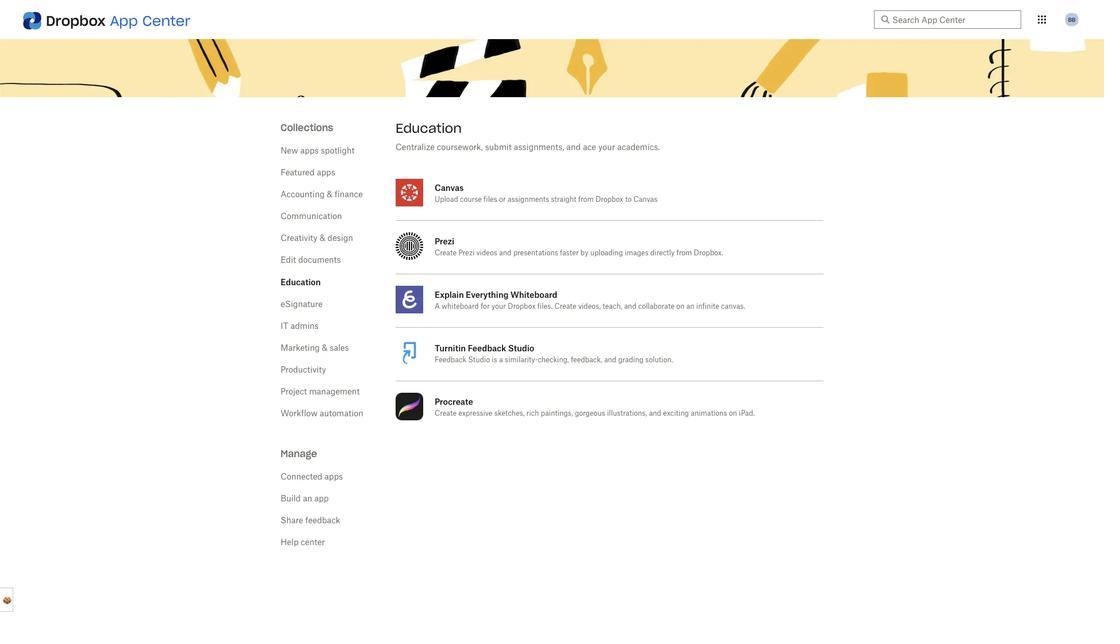 Task type: describe. For each thing, give the bounding box(es) containing it.
videos,
[[579, 303, 601, 310]]

management
[[309, 388, 360, 396]]

it admins
[[281, 322, 319, 330]]

featured
[[281, 169, 315, 177]]

new
[[281, 147, 298, 155]]

illustrations,
[[607, 410, 647, 417]]

a
[[435, 303, 440, 310]]

marketing & sales
[[281, 344, 349, 352]]

files.
[[538, 303, 553, 310]]

exciting
[[663, 410, 689, 417]]

on inside explain everything whiteboard a whiteboard for your dropbox files. create videos, teach, and collaborate on an infinite canvas.
[[677, 303, 685, 310]]

checking,
[[538, 357, 569, 364]]

to
[[625, 196, 632, 203]]

admins
[[291, 322, 319, 330]]

Search App Center text field
[[893, 13, 1015, 26]]

rich
[[527, 410, 539, 417]]

centralize coursework, submit assignments, and ace your academics.
[[396, 143, 660, 151]]

new apps spotlight
[[281, 147, 355, 155]]

turnitin feedback studio feedback studio is a similarity-checking, feedback, and grading solution.
[[435, 343, 674, 364]]

project
[[281, 388, 307, 396]]

apps for collections
[[300, 147, 319, 155]]

project management
[[281, 388, 360, 396]]

spotlight
[[321, 147, 355, 155]]

workflow
[[281, 410, 318, 418]]

upload
[[435, 196, 458, 203]]

dropbox inside explain everything whiteboard a whiteboard for your dropbox files. create videos, teach, and collaborate on an infinite canvas.
[[508, 303, 536, 310]]

finance
[[335, 190, 363, 198]]

your for whiteboard
[[492, 303, 506, 310]]

esignature
[[281, 300, 323, 308]]

automation
[[320, 410, 363, 418]]

directly
[[651, 250, 675, 257]]

expressive
[[459, 410, 493, 417]]

assignments,
[[514, 143, 565, 151]]

esignature link
[[281, 300, 323, 308]]

and inside procreate create expressive sketches, rich paintings, gorgeous illustrations, and exciting animations on ipad.
[[649, 410, 662, 417]]

0 vertical spatial dropbox
[[46, 12, 106, 29]]

feedback,
[[571, 357, 603, 364]]

dropbox inside canvas upload course files or assignments straight from dropbox to canvas
[[596, 196, 624, 203]]

explain everything whiteboard a whiteboard for your dropbox files. create videos, teach, and collaborate on an infinite canvas.
[[435, 290, 746, 310]]

& for design
[[320, 234, 326, 242]]

by
[[581, 250, 589, 257]]

teach,
[[603, 303, 623, 310]]

similarity-
[[505, 357, 538, 364]]

prezi create prezi videos and presentations faster by uploading images directly from dropbox.
[[435, 236, 724, 257]]

accounting
[[281, 190, 325, 198]]

manage
[[281, 448, 317, 460]]

and left ace
[[567, 143, 581, 151]]

connected
[[281, 473, 323, 481]]

bb
[[1069, 16, 1076, 23]]

images
[[625, 250, 649, 257]]

dropbox.
[[694, 250, 724, 257]]

help
[[281, 539, 299, 547]]

build an app
[[281, 495, 329, 503]]

0 horizontal spatial feedback
[[435, 357, 467, 364]]

course
[[460, 196, 482, 203]]

procreate
[[435, 397, 473, 406]]

sketches,
[[495, 410, 525, 417]]

communication
[[281, 212, 342, 220]]

build
[[281, 495, 301, 503]]

help center link
[[281, 539, 325, 547]]

app
[[110, 12, 138, 29]]

for
[[481, 303, 490, 310]]

videos
[[477, 250, 498, 257]]

marketing & sales link
[[281, 344, 349, 352]]

workflow automation
[[281, 410, 363, 418]]

bb button
[[1063, 10, 1082, 29]]

whiteboard
[[442, 303, 479, 310]]

it
[[281, 322, 288, 330]]

accounting & finance
[[281, 190, 363, 198]]

& for finance
[[327, 190, 333, 198]]

1 vertical spatial an
[[303, 495, 312, 503]]

collaborate
[[639, 303, 675, 310]]

paintings,
[[541, 410, 573, 417]]

whiteboard
[[511, 290, 558, 299]]

1 vertical spatial canvas
[[634, 196, 658, 203]]

centralize
[[396, 143, 435, 151]]

gorgeous
[[575, 410, 606, 417]]

edit
[[281, 256, 296, 264]]

1 vertical spatial apps
[[317, 169, 335, 177]]

project management link
[[281, 388, 360, 396]]

connected apps link
[[281, 473, 343, 481]]

from inside canvas upload course files or assignments straight from dropbox to canvas
[[579, 196, 594, 203]]

your for submit
[[599, 143, 615, 151]]

sales
[[330, 344, 349, 352]]

connected apps
[[281, 473, 343, 481]]



Task type: vqa. For each thing, say whether or not it's contained in the screenshot.
files
yes



Task type: locate. For each thing, give the bounding box(es) containing it.
from inside prezi create prezi videos and presentations faster by uploading images directly from dropbox.
[[677, 250, 692, 257]]

ipad.
[[739, 410, 755, 417]]

1 vertical spatial your
[[492, 303, 506, 310]]

1 vertical spatial create
[[555, 303, 577, 310]]

it admins link
[[281, 322, 319, 330]]

0 vertical spatial &
[[327, 190, 333, 198]]

0 horizontal spatial canvas
[[435, 183, 464, 192]]

animations
[[691, 410, 727, 417]]

assignments
[[508, 196, 549, 203]]

center
[[142, 12, 191, 29]]

documents
[[298, 256, 341, 264]]

from right directly at right
[[677, 250, 692, 257]]

prezi down upload on the left
[[435, 236, 455, 246]]

education link
[[281, 277, 321, 287]]

create for prezi
[[435, 250, 457, 257]]

0 vertical spatial from
[[579, 196, 594, 203]]

feedback
[[468, 343, 506, 353], [435, 357, 467, 364]]

&
[[327, 190, 333, 198], [320, 234, 326, 242], [322, 344, 328, 352]]

submit
[[485, 143, 512, 151]]

communication link
[[281, 212, 342, 220]]

2 vertical spatial apps
[[325, 473, 343, 481]]

grading
[[619, 357, 644, 364]]

marketing
[[281, 344, 320, 352]]

productivity
[[281, 366, 326, 374]]

creativity & design
[[281, 234, 353, 242]]

build an app link
[[281, 495, 329, 503]]

canvas up upload on the left
[[435, 183, 464, 192]]

2 vertical spatial &
[[322, 344, 328, 352]]

procreate create expressive sketches, rich paintings, gorgeous illustrations, and exciting animations on ipad.
[[435, 397, 755, 417]]

on inside procreate create expressive sketches, rich paintings, gorgeous illustrations, and exciting animations on ipad.
[[729, 410, 737, 417]]

0 horizontal spatial education
[[281, 277, 321, 287]]

creativity
[[281, 234, 318, 242]]

prezi
[[435, 236, 455, 246], [459, 250, 475, 257]]

everything
[[466, 290, 509, 299]]

2 vertical spatial create
[[435, 410, 457, 417]]

feedback down 'turnitin'
[[435, 357, 467, 364]]

on right collaborate
[[677, 303, 685, 310]]

studio left is
[[468, 357, 490, 364]]

1 horizontal spatial on
[[729, 410, 737, 417]]

0 vertical spatial on
[[677, 303, 685, 310]]

create inside prezi create prezi videos and presentations faster by uploading images directly from dropbox.
[[435, 250, 457, 257]]

0 vertical spatial your
[[599, 143, 615, 151]]

1 horizontal spatial education
[[396, 120, 462, 136]]

0 horizontal spatial an
[[303, 495, 312, 503]]

and left grading
[[605, 357, 617, 364]]

0 vertical spatial prezi
[[435, 236, 455, 246]]

dropbox left the "app"
[[46, 12, 106, 29]]

your right for
[[492, 303, 506, 310]]

1 horizontal spatial feedback
[[468, 343, 506, 353]]

an inside explain everything whiteboard a whiteboard for your dropbox files. create videos, teach, and collaborate on an infinite canvas.
[[687, 303, 695, 310]]

your inside explain everything whiteboard a whiteboard for your dropbox files. create videos, teach, and collaborate on an infinite canvas.
[[492, 303, 506, 310]]

and inside the "turnitin feedback studio feedback studio is a similarity-checking, feedback, and grading solution."
[[605, 357, 617, 364]]

dropbox left to
[[596, 196, 624, 203]]

0 vertical spatial create
[[435, 250, 457, 257]]

canvas.
[[722, 303, 746, 310]]

0 vertical spatial an
[[687, 303, 695, 310]]

create inside explain everything whiteboard a whiteboard for your dropbox files. create videos, teach, and collaborate on an infinite canvas.
[[555, 303, 577, 310]]

and inside explain everything whiteboard a whiteboard for your dropbox files. create videos, teach, and collaborate on an infinite canvas.
[[625, 303, 637, 310]]

canvas upload course files or assignments straight from dropbox to canvas
[[435, 183, 658, 203]]

an left app
[[303, 495, 312, 503]]

presentations
[[514, 250, 558, 257]]

0 horizontal spatial dropbox
[[46, 12, 106, 29]]

1 vertical spatial from
[[677, 250, 692, 257]]

create left videos
[[435, 250, 457, 257]]

0 horizontal spatial from
[[579, 196, 594, 203]]

a
[[499, 357, 503, 364]]

academics.
[[618, 143, 660, 151]]

0 horizontal spatial studio
[[468, 357, 490, 364]]

coursework,
[[437, 143, 483, 151]]

featured apps
[[281, 169, 335, 177]]

solution.
[[646, 357, 674, 364]]

and
[[567, 143, 581, 151], [499, 250, 512, 257], [625, 303, 637, 310], [605, 357, 617, 364], [649, 410, 662, 417]]

your right ace
[[599, 143, 615, 151]]

dropbox app center
[[46, 12, 191, 29]]

1 horizontal spatial dropbox
[[508, 303, 536, 310]]

0 vertical spatial education
[[396, 120, 462, 136]]

1 horizontal spatial studio
[[508, 343, 535, 353]]

0 horizontal spatial prezi
[[435, 236, 455, 246]]

is
[[492, 357, 497, 364]]

explain
[[435, 290, 464, 299]]

& left sales
[[322, 344, 328, 352]]

apps up accounting & finance link
[[317, 169, 335, 177]]

& left the design
[[320, 234, 326, 242]]

studio up similarity-
[[508, 343, 535, 353]]

& for sales
[[322, 344, 328, 352]]

apps up app
[[325, 473, 343, 481]]

and left exciting
[[649, 410, 662, 417]]

1 vertical spatial prezi
[[459, 250, 475, 257]]

2 horizontal spatial dropbox
[[596, 196, 624, 203]]

0 horizontal spatial your
[[492, 303, 506, 310]]

app
[[315, 495, 329, 503]]

0 horizontal spatial on
[[677, 303, 685, 310]]

ace
[[583, 143, 596, 151]]

help center
[[281, 539, 325, 547]]

2 vertical spatial dropbox
[[508, 303, 536, 310]]

1 vertical spatial studio
[[468, 357, 490, 364]]

apps for manage
[[325, 473, 343, 481]]

prezi left videos
[[459, 250, 475, 257]]

apps
[[300, 147, 319, 155], [317, 169, 335, 177], [325, 473, 343, 481]]

share
[[281, 517, 303, 525]]

1 vertical spatial on
[[729, 410, 737, 417]]

create down procreate
[[435, 410, 457, 417]]

share feedback
[[281, 517, 340, 525]]

1 vertical spatial education
[[281, 277, 321, 287]]

canvas right to
[[634, 196, 658, 203]]

education up the centralize
[[396, 120, 462, 136]]

from right straight at top
[[579, 196, 594, 203]]

create for procreate
[[435, 410, 457, 417]]

canvas
[[435, 183, 464, 192], [634, 196, 658, 203]]

collections
[[281, 122, 333, 133]]

create right "files."
[[555, 303, 577, 310]]

1 horizontal spatial your
[[599, 143, 615, 151]]

straight
[[551, 196, 577, 203]]

feedback up is
[[468, 343, 506, 353]]

1 horizontal spatial prezi
[[459, 250, 475, 257]]

1 vertical spatial dropbox
[[596, 196, 624, 203]]

featured apps link
[[281, 169, 335, 177]]

& left finance
[[327, 190, 333, 198]]

edit documents
[[281, 256, 341, 264]]

and right teach,
[[625, 303, 637, 310]]

center
[[301, 539, 325, 547]]

create
[[435, 250, 457, 257], [555, 303, 577, 310], [435, 410, 457, 417]]

education up the esignature link at left
[[281, 277, 321, 287]]

an left infinite
[[687, 303, 695, 310]]

creativity & design link
[[281, 234, 353, 242]]

turnitin
[[435, 343, 466, 353]]

studio
[[508, 343, 535, 353], [468, 357, 490, 364]]

dropbox
[[46, 12, 106, 29], [596, 196, 624, 203], [508, 303, 536, 310]]

create inside procreate create expressive sketches, rich paintings, gorgeous illustrations, and exciting animations on ipad.
[[435, 410, 457, 417]]

design
[[328, 234, 353, 242]]

0 vertical spatial feedback
[[468, 343, 506, 353]]

on left ipad.
[[729, 410, 737, 417]]

1 horizontal spatial from
[[677, 250, 692, 257]]

new apps spotlight link
[[281, 147, 355, 155]]

1 horizontal spatial an
[[687, 303, 695, 310]]

uploading
[[591, 250, 623, 257]]

1 vertical spatial feedback
[[435, 357, 467, 364]]

and right videos
[[499, 250, 512, 257]]

dropbox down "whiteboard"
[[508, 303, 536, 310]]

files
[[484, 196, 497, 203]]

0 vertical spatial apps
[[300, 147, 319, 155]]

apps right new at the top left of the page
[[300, 147, 319, 155]]

and inside prezi create prezi videos and presentations faster by uploading images directly from dropbox.
[[499, 250, 512, 257]]

productivity link
[[281, 366, 326, 374]]

1 vertical spatial &
[[320, 234, 326, 242]]

0 vertical spatial studio
[[508, 343, 535, 353]]

infinite
[[697, 303, 720, 310]]

1 horizontal spatial canvas
[[634, 196, 658, 203]]

on
[[677, 303, 685, 310], [729, 410, 737, 417]]

0 vertical spatial canvas
[[435, 183, 464, 192]]

faster
[[560, 250, 579, 257]]



